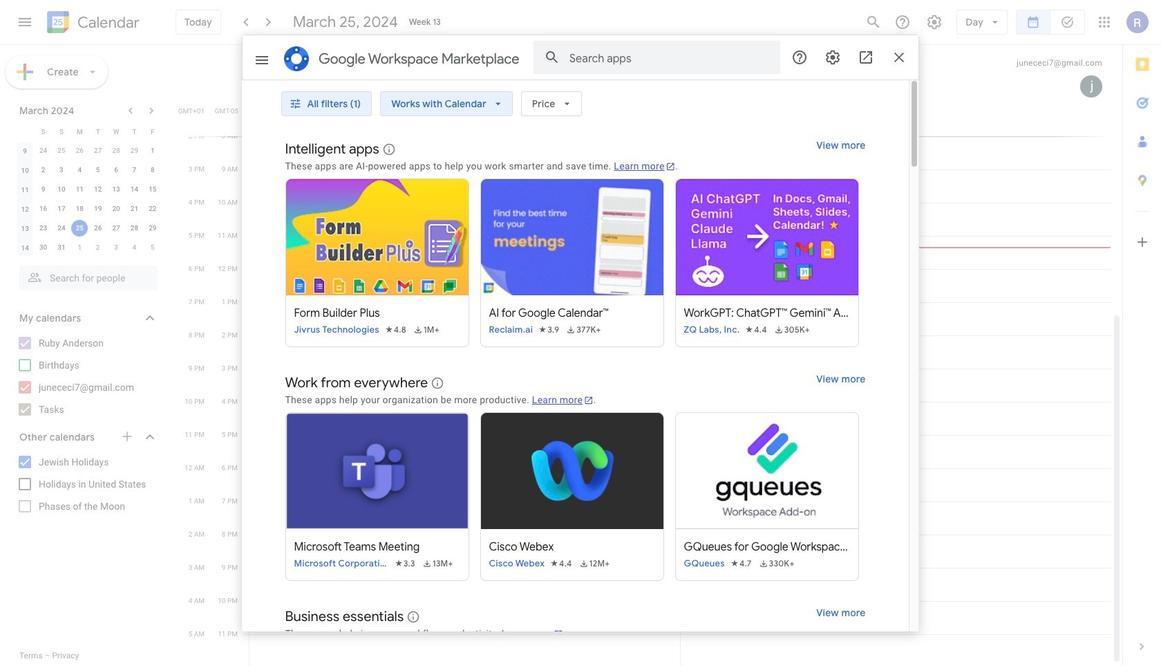 Task type: locate. For each thing, give the bounding box(es) containing it.
1 horizontal spatial cell
[[250, 103, 681, 136]]

row up 5 element
[[16, 141, 162, 160]]

heading inside "calendar" element
[[75, 14, 140, 31]]

row group
[[16, 141, 162, 257]]

None search field
[[0, 260, 172, 290]]

row down '4' element
[[16, 180, 162, 199]]

28 element
[[126, 220, 143, 237]]

23 element
[[35, 220, 52, 237]]

4 row from the top
[[16, 180, 162, 199]]

march 2024 grid
[[13, 122, 162, 257]]

0 horizontal spatial cell
[[71, 219, 89, 238]]

12 element
[[90, 181, 106, 198]]

0 horizontal spatial column header
[[16, 122, 34, 141]]

29 element
[[144, 220, 161, 237]]

7 element
[[126, 162, 143, 178]]

february 27 element
[[90, 142, 106, 159]]

19 element
[[90, 201, 106, 217]]

row up 12 element
[[16, 160, 162, 180]]

1 horizontal spatial column header
[[250, 45, 681, 103]]

15 element
[[144, 181, 161, 198]]

row
[[16, 122, 162, 141], [16, 141, 162, 160], [16, 160, 162, 180], [16, 180, 162, 199], [16, 199, 162, 219], [16, 219, 162, 238], [16, 238, 162, 257]]

column header
[[250, 45, 681, 103], [16, 122, 34, 141]]

row up february 26 element
[[16, 122, 162, 141]]

10 element
[[53, 181, 70, 198]]

grid
[[177, 45, 1123, 666]]

my calendars list
[[3, 332, 172, 421]]

row down 26 element
[[16, 238, 162, 257]]

2 element
[[35, 162, 52, 178]]

tab list
[[1124, 45, 1162, 627]]

column header inside march 2024 grid
[[16, 122, 34, 141]]

main drawer image
[[17, 14, 33, 30]]

25, today element
[[71, 220, 88, 237]]

cell inside row group
[[71, 219, 89, 238]]

9 element
[[35, 181, 52, 198]]

april 5 element
[[144, 239, 161, 256]]

2 row from the top
[[16, 141, 162, 160]]

heading
[[75, 14, 140, 31]]

april 4 element
[[126, 239, 143, 256]]

1 vertical spatial cell
[[71, 219, 89, 238]]

14 element
[[126, 181, 143, 198]]

16 element
[[35, 201, 52, 217]]

5 row from the top
[[16, 199, 162, 219]]

4 element
[[71, 162, 88, 178]]

5 element
[[90, 162, 106, 178]]

february 24 element
[[35, 142, 52, 159]]

7 row from the top
[[16, 238, 162, 257]]

row down 19 element on the left of the page
[[16, 219, 162, 238]]

26 element
[[90, 220, 106, 237]]

february 28 element
[[108, 142, 125, 159]]

13 element
[[108, 181, 125, 198]]

1 vertical spatial column header
[[16, 122, 34, 141]]

cell
[[250, 103, 681, 136], [71, 219, 89, 238]]

3 row from the top
[[16, 160, 162, 180]]

11 element
[[71, 181, 88, 198]]

row group inside march 2024 grid
[[16, 141, 162, 257]]

row up 26 element
[[16, 199, 162, 219]]

0 vertical spatial cell
[[250, 103, 681, 136]]



Task type: describe. For each thing, give the bounding box(es) containing it.
22 element
[[144, 201, 161, 217]]

calendar element
[[44, 8, 140, 39]]

24 element
[[53, 220, 70, 237]]

february 25 element
[[53, 142, 70, 159]]

6 element
[[108, 162, 125, 178]]

1 element
[[144, 142, 161, 159]]

27 element
[[108, 220, 125, 237]]

20 element
[[108, 201, 125, 217]]

april 2 element
[[90, 239, 106, 256]]

31 element
[[53, 239, 70, 256]]

18 element
[[71, 201, 88, 217]]

february 29 element
[[126, 142, 143, 159]]

30 element
[[35, 239, 52, 256]]

0 vertical spatial column header
[[250, 45, 681, 103]]

february 26 element
[[71, 142, 88, 159]]

april 3 element
[[108, 239, 125, 256]]

april 1 element
[[71, 239, 88, 256]]

other calendars list
[[3, 451, 172, 517]]

21 element
[[126, 201, 143, 217]]

1 row from the top
[[16, 122, 162, 141]]

6 row from the top
[[16, 219, 162, 238]]

17 element
[[53, 201, 70, 217]]

8 element
[[144, 162, 161, 178]]

3 element
[[53, 162, 70, 178]]



Task type: vqa. For each thing, say whether or not it's contained in the screenshot.
1 ELEMENT
yes



